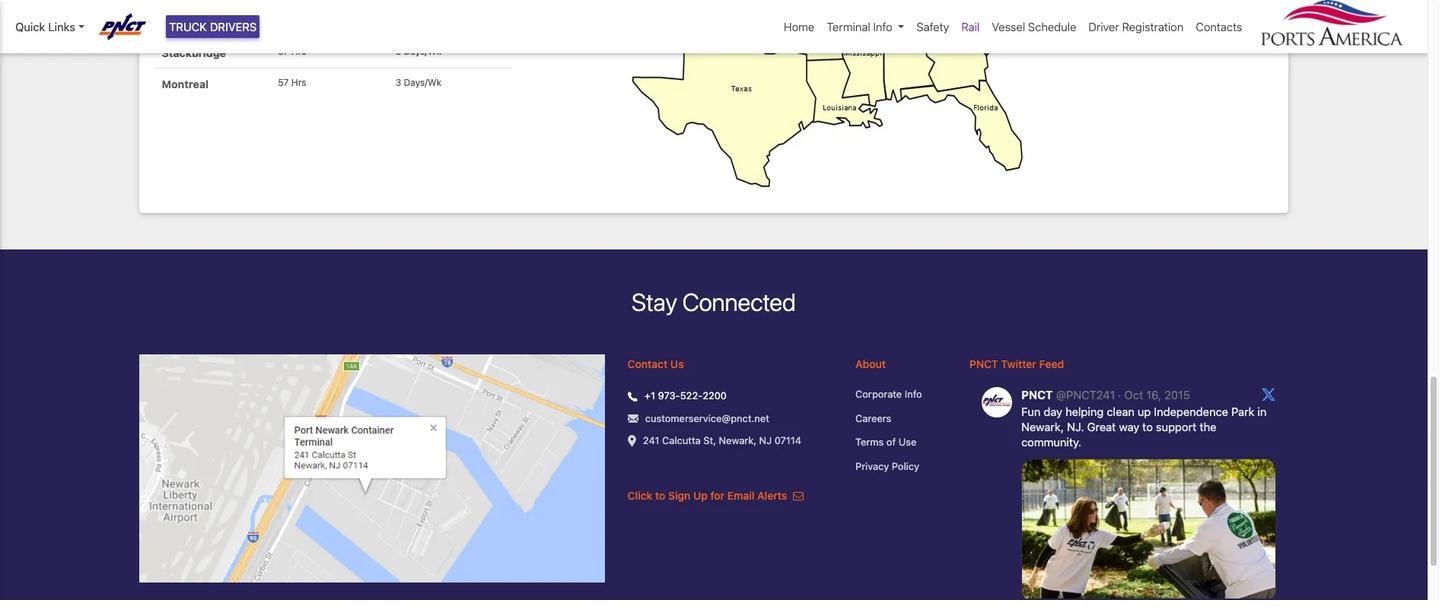 Task type: locate. For each thing, give the bounding box(es) containing it.
1 vertical spatial days/wk
[[404, 77, 442, 88]]

0 vertical spatial days/wk
[[404, 45, 442, 57]]

57
[[278, 45, 289, 57], [278, 77, 289, 88]]

quick links
[[15, 20, 75, 33]]

522-
[[680, 390, 703, 402]]

days/wk for montreal
[[404, 77, 442, 88]]

rail image
[[621, 0, 1189, 198]]

info inside 'link'
[[874, 20, 893, 33]]

vessel schedule link
[[986, 12, 1083, 41]]

info up careers link
[[905, 389, 923, 401]]

registration
[[1123, 20, 1184, 33]]

3 days/wk for montreal
[[396, 77, 442, 88]]

safety link
[[911, 12, 956, 41]]

1 3 days/wk from the top
[[396, 45, 442, 57]]

careers link
[[856, 412, 947, 427]]

07114
[[775, 435, 802, 447]]

2200
[[703, 390, 727, 402]]

2 hrs from the top
[[291, 77, 306, 88]]

terms
[[856, 437, 884, 449]]

1 horizontal spatial info
[[905, 389, 923, 401]]

vessel
[[992, 20, 1026, 33]]

1 57 hrs from the top
[[278, 45, 306, 57]]

envelope o image
[[793, 491, 804, 502]]

0 vertical spatial 3 days/wk
[[396, 45, 442, 57]]

0 vertical spatial hrs
[[291, 45, 306, 57]]

0 vertical spatial 57 hrs
[[278, 45, 306, 57]]

pnct twitter feed
[[970, 358, 1065, 371]]

home link
[[778, 12, 821, 41]]

terminal
[[827, 20, 871, 33]]

drivers
[[210, 20, 257, 33]]

driver registration link
[[1083, 12, 1190, 41]]

0 vertical spatial 3
[[396, 45, 401, 57]]

1 vertical spatial hrs
[[291, 77, 306, 88]]

days/wk
[[404, 45, 442, 57], [404, 77, 442, 88]]

stay connected
[[632, 288, 796, 317]]

home
[[784, 20, 815, 33]]

2 57 hrs from the top
[[278, 77, 306, 88]]

2 days/wk from the top
[[404, 77, 442, 88]]

rail link
[[956, 12, 986, 41]]

241
[[643, 435, 660, 447]]

0 vertical spatial 57
[[278, 45, 289, 57]]

st,
[[704, 435, 716, 447]]

to
[[656, 490, 666, 503]]

info for terminal info
[[874, 20, 893, 33]]

truck drivers
[[169, 20, 257, 33]]

twitter
[[1001, 358, 1037, 371]]

1 days/wk from the top
[[404, 45, 442, 57]]

us
[[671, 358, 684, 371]]

driver registration
[[1089, 20, 1184, 33]]

louisville
[[162, 15, 211, 28]]

contacts link
[[1190, 12, 1249, 41]]

info right terminal
[[874, 20, 893, 33]]

1 vertical spatial info
[[905, 389, 923, 401]]

3 days/wk
[[396, 45, 442, 57], [396, 77, 442, 88]]

quick
[[15, 20, 45, 33]]

about
[[856, 358, 886, 371]]

hrs
[[291, 45, 306, 57], [291, 77, 306, 88]]

57 hrs
[[278, 45, 306, 57], [278, 77, 306, 88]]

info for corporate info
[[905, 389, 923, 401]]

driver
[[1089, 20, 1120, 33]]

montreal
[[162, 77, 209, 90]]

privacy policy link
[[856, 460, 947, 475]]

3
[[396, 45, 401, 57], [396, 77, 401, 88]]

1 vertical spatial 57 hrs
[[278, 77, 306, 88]]

57 for stackbridge
[[278, 45, 289, 57]]

3 for montreal
[[396, 77, 401, 88]]

for
[[711, 490, 725, 503]]

click to sign up for email alerts
[[628, 490, 790, 503]]

alerts
[[758, 490, 788, 503]]

0 vertical spatial info
[[874, 20, 893, 33]]

1 vertical spatial 57
[[278, 77, 289, 88]]

2 3 days/wk from the top
[[396, 77, 442, 88]]

1 vertical spatial 3 days/wk
[[396, 77, 442, 88]]

days/wk for stackbridge
[[404, 45, 442, 57]]

truck drivers link
[[166, 15, 260, 38]]

+1
[[645, 390, 655, 402]]

2 3 from the top
[[396, 77, 401, 88]]

1 hrs from the top
[[291, 45, 306, 57]]

1 vertical spatial 3
[[396, 77, 401, 88]]

rail
[[962, 20, 980, 33]]

2 57 from the top
[[278, 77, 289, 88]]

57 for montreal
[[278, 77, 289, 88]]

1 57 from the top
[[278, 45, 289, 57]]

1 3 from the top
[[396, 45, 401, 57]]

info
[[874, 20, 893, 33], [905, 389, 923, 401]]

privacy
[[856, 461, 889, 473]]

newark,
[[719, 435, 757, 447]]

0 horizontal spatial info
[[874, 20, 893, 33]]

links
[[48, 20, 75, 33]]



Task type: describe. For each thing, give the bounding box(es) containing it.
contacts
[[1196, 20, 1243, 33]]

241 calcutta st, newark, nj 07114
[[643, 435, 802, 447]]

stay
[[632, 288, 677, 317]]

pnct
[[970, 358, 999, 371]]

calcutta
[[662, 435, 701, 447]]

57 hrs for montreal
[[278, 77, 306, 88]]

sign
[[669, 490, 691, 503]]

careers
[[856, 413, 892, 425]]

click to sign up for email alerts link
[[628, 490, 804, 503]]

schedule
[[1029, 20, 1077, 33]]

contact us
[[628, 358, 684, 371]]

corporate
[[856, 389, 902, 401]]

+1 973-522-2200 link
[[645, 389, 727, 404]]

customerservice@pnct.net
[[646, 413, 770, 425]]

241 calcutta st, newark, nj 07114 link
[[643, 434, 802, 449]]

customerservice@pnct.net link
[[646, 412, 770, 427]]

truck
[[169, 20, 207, 33]]

contact
[[628, 358, 668, 371]]

terms of use
[[856, 437, 917, 449]]

of
[[887, 437, 896, 449]]

feed
[[1040, 358, 1065, 371]]

terminal info
[[827, 20, 893, 33]]

policy
[[892, 461, 920, 473]]

quick links link
[[15, 18, 84, 35]]

hrs for montreal
[[291, 77, 306, 88]]

57 hrs for stackbridge
[[278, 45, 306, 57]]

corporate info
[[856, 389, 923, 401]]

stackbridge
[[162, 46, 226, 59]]

973-
[[658, 390, 680, 402]]

email
[[728, 490, 755, 503]]

terms of use link
[[856, 436, 947, 451]]

connected
[[683, 288, 796, 317]]

click
[[628, 490, 653, 503]]

up
[[694, 490, 708, 503]]

corporate info link
[[856, 388, 947, 403]]

privacy policy
[[856, 461, 920, 473]]

vessel schedule
[[992, 20, 1077, 33]]

nj
[[760, 435, 772, 447]]

safety
[[917, 20, 950, 33]]

terminal info link
[[821, 12, 911, 41]]

use
[[899, 437, 917, 449]]

3 days/wk for stackbridge
[[396, 45, 442, 57]]

+1 973-522-2200
[[645, 390, 727, 402]]

3 for stackbridge
[[396, 45, 401, 57]]

hrs for stackbridge
[[291, 45, 306, 57]]



Task type: vqa. For each thing, say whether or not it's contained in the screenshot.
the leftmost New
no



